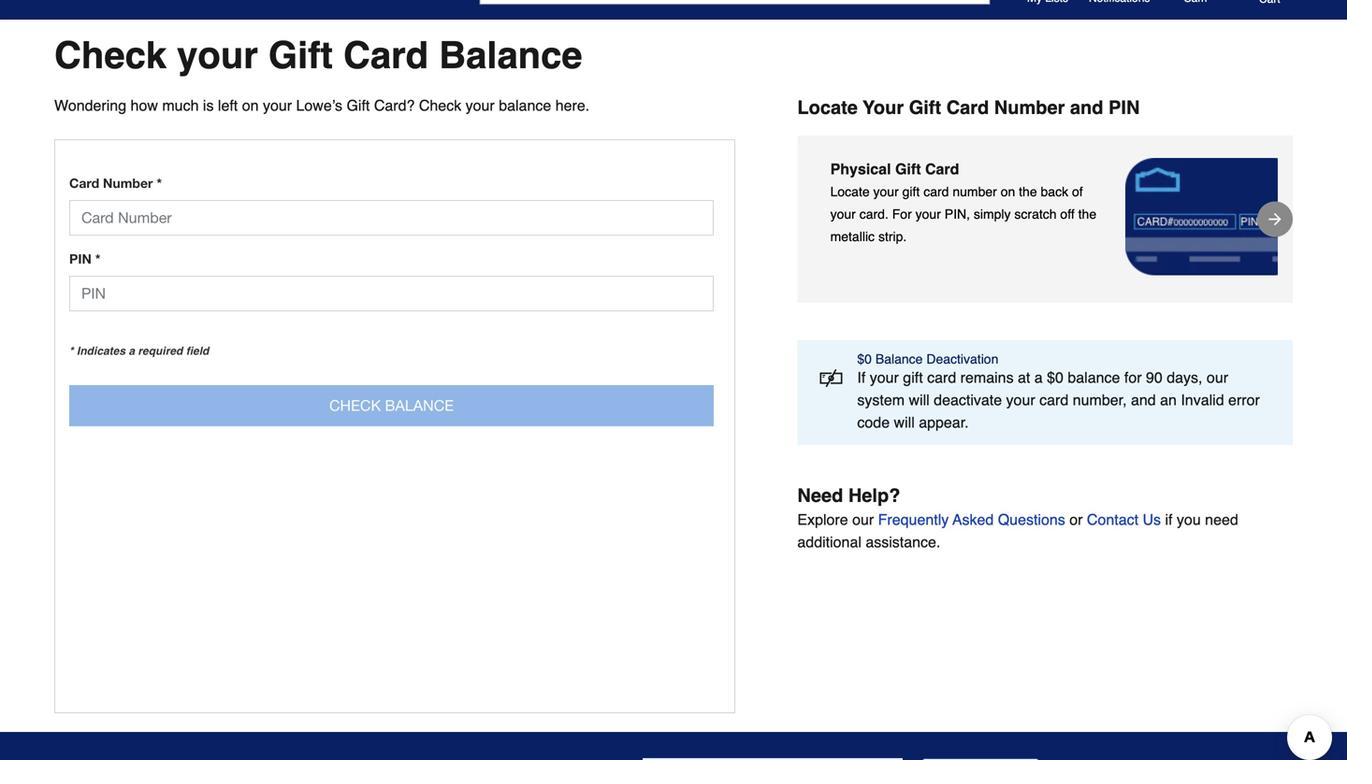Task type: vqa. For each thing, say whether or not it's contained in the screenshot.
Outdoor Living & Patio chevron right icon
no



Task type: describe. For each thing, give the bounding box(es) containing it.
for
[[1125, 369, 1142, 386]]

balance inside $0 balance deactivation if your gift card remains at a $0 balance for 90 days, our system will deactivate your card number, and an invalid error code will appear.
[[876, 352, 923, 367]]

your up system
[[870, 369, 899, 386]]

need
[[1206, 511, 1239, 529]]

your left lowe's
[[263, 97, 292, 114]]

balance inside $0 balance deactivation if your gift card remains at a $0 balance for 90 days, our system will deactivate your card number, and an invalid error code will appear.
[[1068, 369, 1121, 386]]

here.
[[556, 97, 590, 114]]

back
[[1041, 184, 1069, 199]]

your up metallic
[[831, 207, 856, 222]]

1 vertical spatial will
[[894, 414, 915, 431]]

system
[[858, 392, 905, 409]]

code
[[858, 414, 890, 431]]

us
[[1143, 511, 1161, 529]]

number
[[953, 184, 997, 199]]

pin
[[1109, 97, 1140, 118]]

if
[[858, 369, 866, 386]]

0 horizontal spatial $0
[[858, 352, 872, 367]]

deactivate
[[934, 392, 1002, 409]]

metallic
[[831, 229, 875, 244]]

off
[[1061, 207, 1075, 222]]

asked
[[953, 511, 994, 529]]

arrow right image
[[1266, 210, 1285, 229]]

number
[[995, 97, 1065, 118]]

card for deactivation
[[928, 369, 957, 386]]

frequently
[[878, 511, 949, 529]]

locate inside physical gift card locate your gift card number on the back of your card. for your pin, simply scratch off the metallic strip.
[[831, 184, 870, 199]]

need help?
[[798, 485, 901, 507]]

simply
[[974, 207, 1011, 222]]

questions
[[998, 511, 1066, 529]]

on inside physical gift card locate your gift card number on the back of your card. for your pin, simply scratch off the metallic strip.
[[1001, 184, 1016, 199]]

card.
[[860, 207, 889, 222]]

gift for gift
[[903, 184, 920, 199]]

2 vertical spatial card
[[1040, 392, 1069, 409]]

strip.
[[879, 229, 907, 244]]

90
[[1146, 369, 1163, 386]]

your up is
[[177, 34, 258, 77]]

1 vertical spatial the
[[1079, 207, 1097, 222]]

for
[[893, 207, 912, 222]]

lowe's
[[296, 97, 343, 114]]

physical
[[831, 161, 891, 178]]

gift left card?
[[347, 97, 370, 114]]

your right card?
[[466, 97, 495, 114]]

invalid
[[1181, 392, 1225, 409]]

wondering
[[54, 97, 126, 114]]

Email Address email field
[[643, 759, 903, 761]]

assistance.
[[866, 534, 941, 551]]

your
[[863, 97, 904, 118]]

0 vertical spatial the
[[1019, 184, 1038, 199]]

0 vertical spatial on
[[242, 97, 259, 114]]

pin,
[[945, 207, 970, 222]]

need
[[798, 485, 844, 507]]



Task type: locate. For each thing, give the bounding box(es) containing it.
gift card image
[[1126, 158, 1304, 276]]

gift inside physical gift card locate your gift card number on the back of your card. for your pin, simply scratch off the metallic strip.
[[896, 161, 921, 178]]

1 vertical spatial and
[[1131, 392, 1156, 409]]

0 horizontal spatial balance
[[439, 34, 583, 77]]

1 vertical spatial on
[[1001, 184, 1016, 199]]

0 horizontal spatial and
[[1071, 97, 1104, 118]]

form
[[643, 759, 1040, 761]]

gift up system
[[903, 369, 923, 386]]

$0 right the a
[[1047, 369, 1064, 386]]

0 horizontal spatial balance
[[499, 97, 551, 114]]

card for balance
[[343, 34, 429, 77]]

an
[[1161, 392, 1177, 409]]

deactivation
[[927, 352, 999, 367]]

locate your gift card number and pin
[[798, 97, 1140, 118]]

and
[[1071, 97, 1104, 118], [1131, 392, 1156, 409]]

0 vertical spatial balance
[[499, 97, 551, 114]]

explore our frequently asked questions or contact us
[[798, 511, 1161, 529]]

0 vertical spatial gift
[[903, 184, 920, 199]]

1 vertical spatial card
[[947, 97, 989, 118]]

$0
[[858, 352, 872, 367], [1047, 369, 1064, 386]]

balance
[[439, 34, 583, 77], [876, 352, 923, 367]]

1 vertical spatial balance
[[1068, 369, 1121, 386]]

card for number
[[947, 97, 989, 118]]

1 horizontal spatial the
[[1079, 207, 1097, 222]]

how
[[131, 97, 158, 114]]

1 horizontal spatial balance
[[876, 352, 923, 367]]

0 vertical spatial card
[[924, 184, 949, 199]]

gift right your
[[909, 97, 942, 118]]

our
[[1207, 369, 1229, 386], [853, 511, 874, 529]]

card
[[924, 184, 949, 199], [928, 369, 957, 386], [1040, 392, 1069, 409]]

1 vertical spatial card
[[928, 369, 957, 386]]

check your gift card balance
[[54, 34, 583, 77]]

card inside physical gift card locate your gift card number on the back of your card. for your pin, simply scratch off the metallic strip.
[[924, 184, 949, 199]]

$0 up the if
[[858, 352, 872, 367]]

if
[[1166, 511, 1173, 529]]

on
[[242, 97, 259, 114], [1001, 184, 1016, 199]]

gift up lowe's
[[269, 34, 333, 77]]

contact us link
[[1087, 509, 1161, 532]]

Search Query text field
[[481, 0, 905, 4]]

locate left your
[[798, 97, 858, 118]]

contact
[[1087, 511, 1139, 529]]

1 horizontal spatial balance
[[1068, 369, 1121, 386]]

card up number
[[926, 161, 960, 178]]

the up scratch
[[1019, 184, 1038, 199]]

or
[[1070, 511, 1083, 529]]

1 vertical spatial balance
[[876, 352, 923, 367]]

help?
[[849, 485, 901, 507]]

balance left the here.
[[499, 97, 551, 114]]

your down at at right
[[1007, 392, 1036, 409]]

locate
[[798, 97, 858, 118], [831, 184, 870, 199]]

our down help?
[[853, 511, 874, 529]]

scratch
[[1015, 207, 1057, 222]]

and left pin
[[1071, 97, 1104, 118]]

1 horizontal spatial $0
[[1047, 369, 1064, 386]]

gift
[[903, 184, 920, 199], [903, 369, 923, 386]]

1 vertical spatial check
[[419, 97, 462, 114]]

0 horizontal spatial our
[[853, 511, 874, 529]]

number,
[[1073, 392, 1127, 409]]

wondering how much is left on your lowe's gift card? check your balance here.
[[54, 97, 590, 114]]

0 horizontal spatial check
[[54, 34, 167, 77]]

gift inside $0 balance deactivation if your gift card remains at a $0 balance for 90 days, our system will deactivate your card number, and an invalid error code will appear.
[[903, 369, 923, 386]]

0 vertical spatial balance
[[439, 34, 583, 77]]

0 vertical spatial locate
[[798, 97, 858, 118]]

and inside $0 balance deactivation if your gift card remains at a $0 balance for 90 days, our system will deactivate your card number, and an invalid error code will appear.
[[1131, 392, 1156, 409]]

balance
[[499, 97, 551, 114], [1068, 369, 1121, 386]]

card up card?
[[343, 34, 429, 77]]

1 horizontal spatial on
[[1001, 184, 1016, 199]]

will up appear.
[[909, 392, 930, 409]]

your right for
[[916, 207, 941, 222]]

the
[[1019, 184, 1038, 199], [1079, 207, 1097, 222]]

card up pin,
[[924, 184, 949, 199]]

of
[[1072, 184, 1083, 199]]

balance up system
[[876, 352, 923, 367]]

error
[[1229, 392, 1260, 409]]

1 vertical spatial $0
[[1047, 369, 1064, 386]]

2 vertical spatial card
[[926, 161, 960, 178]]

your
[[177, 34, 258, 77], [263, 97, 292, 114], [466, 97, 495, 114], [874, 184, 899, 199], [831, 207, 856, 222], [916, 207, 941, 222], [870, 369, 899, 386], [1007, 392, 1036, 409]]

card?
[[374, 97, 415, 114]]

check
[[54, 34, 167, 77], [419, 97, 462, 114]]

our inside $0 balance deactivation if your gift card remains at a $0 balance for 90 days, our system will deactivate your card number, and an invalid error code will appear.
[[1207, 369, 1229, 386]]

0 vertical spatial $0
[[858, 352, 872, 367]]

remains
[[961, 369, 1014, 386]]

appear.
[[919, 414, 969, 431]]

card
[[343, 34, 429, 77], [947, 97, 989, 118], [926, 161, 960, 178]]

check up wondering
[[54, 34, 167, 77]]

0 vertical spatial and
[[1071, 97, 1104, 118]]

gift inside physical gift card locate your gift card number on the back of your card. for your pin, simply scratch off the metallic strip.
[[903, 184, 920, 199]]

left
[[218, 97, 238, 114]]

1 horizontal spatial and
[[1131, 392, 1156, 409]]

days,
[[1167, 369, 1203, 386]]

gift up for
[[896, 161, 921, 178]]

0 horizontal spatial on
[[242, 97, 259, 114]]

our up invalid
[[1207, 369, 1229, 386]]

gift for balance
[[903, 369, 923, 386]]

a
[[1035, 369, 1043, 386]]

card for card
[[924, 184, 949, 199]]

card left number
[[947, 97, 989, 118]]

0 horizontal spatial the
[[1019, 184, 1038, 199]]

on right left
[[242, 97, 259, 114]]

will
[[909, 392, 930, 409], [894, 414, 915, 431]]

1 vertical spatial our
[[853, 511, 874, 529]]

card down deactivation
[[928, 369, 957, 386]]

explore
[[798, 511, 849, 529]]

0 vertical spatial card
[[343, 34, 429, 77]]

0 vertical spatial will
[[909, 392, 930, 409]]

1 horizontal spatial our
[[1207, 369, 1229, 386]]

on up "simply"
[[1001, 184, 1016, 199]]

1 vertical spatial locate
[[831, 184, 870, 199]]

0 vertical spatial check
[[54, 34, 167, 77]]

at
[[1018, 369, 1031, 386]]

additional
[[798, 534, 862, 551]]

$0 balance deactivation if your gift card remains at a $0 balance for 90 days, our system will deactivate your card number, and an invalid error code will appear.
[[858, 352, 1260, 431]]

gift up for
[[903, 184, 920, 199]]

locate down physical
[[831, 184, 870, 199]]

balance up number,
[[1068, 369, 1121, 386]]

1 horizontal spatial check
[[419, 97, 462, 114]]

is
[[203, 97, 214, 114]]

frequently asked questions link
[[878, 509, 1066, 532]]

balance up the here.
[[439, 34, 583, 77]]

you
[[1177, 511, 1201, 529]]

None search field
[[480, 0, 991, 22]]

your up the card.
[[874, 184, 899, 199]]

if you need additional assistance.
[[798, 511, 1239, 551]]

1 vertical spatial gift
[[903, 369, 923, 386]]

will right code
[[894, 414, 915, 431]]

gift
[[269, 34, 333, 77], [347, 97, 370, 114], [909, 97, 942, 118], [896, 161, 921, 178]]

much
[[162, 97, 199, 114]]

the right off
[[1079, 207, 1097, 222]]

card down the a
[[1040, 392, 1069, 409]]

card inside physical gift card locate your gift card number on the back of your card. for your pin, simply scratch off the metallic strip.
[[926, 161, 960, 178]]

no sale image
[[820, 367, 843, 389]]

0 vertical spatial our
[[1207, 369, 1229, 386]]

check right card?
[[419, 97, 462, 114]]

and down for
[[1131, 392, 1156, 409]]

physical gift card locate your gift card number on the back of your card. for your pin, simply scratch off the metallic strip.
[[831, 161, 1097, 244]]



